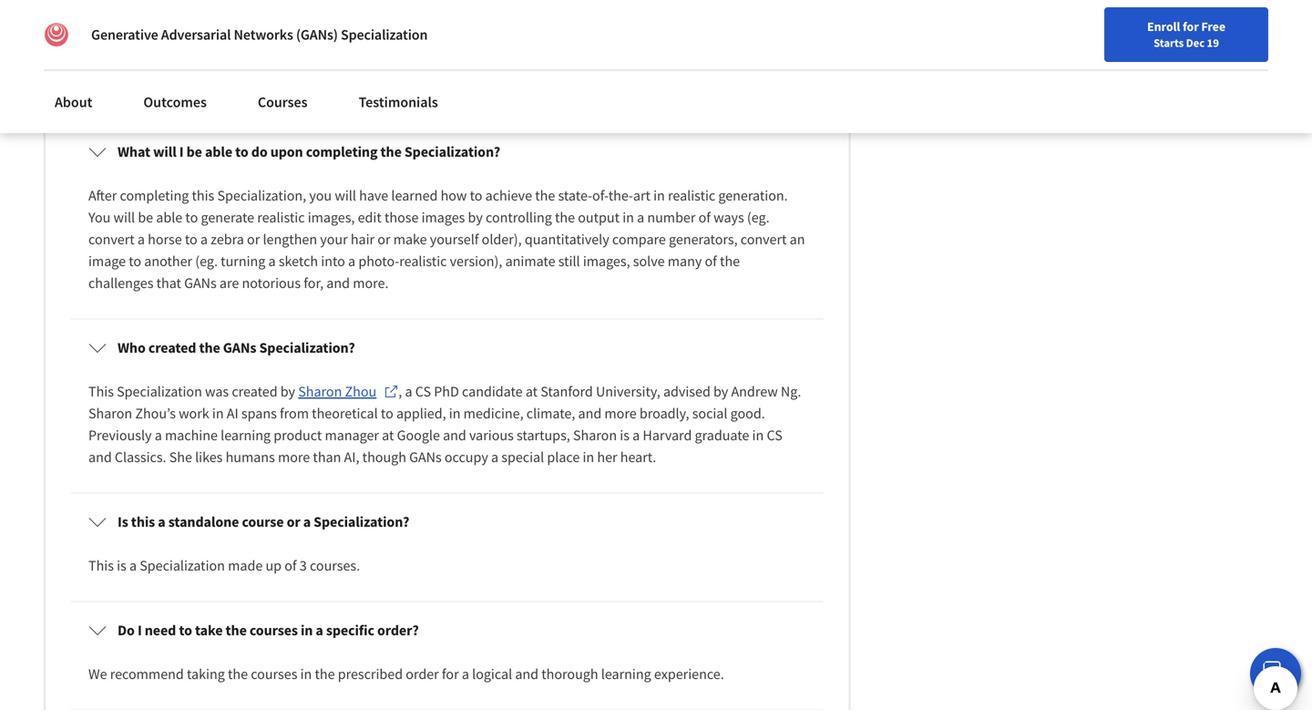 Task type: describe. For each thing, give the bounding box(es) containing it.
in down good.
[[752, 426, 764, 444]]

in down the-
[[623, 208, 634, 226]]

adversarial
[[161, 26, 231, 44]]

generative adversarial networks (gans) specialization
[[91, 26, 428, 44]]

we recommend taking the courses in the prescribed order for a logical and thorough learning experience.
[[88, 665, 727, 683]]

0 vertical spatial i
[[179, 143, 184, 161]]

testimonials link
[[348, 82, 449, 122]]

networks
[[234, 26, 293, 44]]

harvard
[[643, 426, 692, 444]]

2 horizontal spatial will
[[335, 186, 356, 205]]

0 horizontal spatial more
[[278, 448, 310, 466]]

generate
[[201, 208, 254, 226]]

quantitatively
[[525, 230, 610, 248]]

1 vertical spatial (eg.
[[195, 252, 218, 270]]

various
[[469, 426, 514, 444]]

1 vertical spatial courses
[[251, 665, 297, 683]]

the up "was"
[[199, 339, 220, 357]]

have
[[359, 186, 388, 205]]

deep
[[364, 56, 396, 74]]

generators,
[[669, 230, 738, 248]]

to left take
[[179, 621, 192, 639]]

a left logical
[[462, 665, 469, 683]]

by inside , a cs phd candidate at stanford university, advised by andrew ng. sharon zhou's work in ai spans from theoretical to applied, in medicine, climate, and more broadly, social good. previously a machine learning product manager at google and various startups, sharon is a harvard graduate in cs and classics. she likes humans more than ai, though gans occupy a special place in her heart.
[[714, 382, 729, 401]]

0 horizontal spatial by
[[281, 382, 295, 401]]

to up challenges
[[129, 252, 141, 270]]

1 vertical spatial specialization?
[[259, 339, 355, 357]]

0 horizontal spatial at
[[382, 426, 394, 444]]

the up have
[[381, 143, 402, 161]]

startups,
[[517, 426, 570, 444]]

candidate
[[462, 382, 523, 401]]

older),
[[482, 230, 522, 248]]

opens in a new tab image
[[557, 58, 571, 72]]

courses.
[[310, 556, 360, 575]]

zebra
[[211, 230, 244, 248]]

deeplearning.ai image
[[44, 22, 69, 47]]

up
[[266, 556, 282, 575]]

hair
[[351, 230, 375, 248]]

compare
[[612, 230, 666, 248]]

medicine,
[[464, 404, 524, 422]]

edit
[[358, 208, 382, 226]]

order
[[406, 665, 439, 683]]

be inside after completing this specialization, you will have learned how to achieve the state-of-the-art in realistic generation. you will be able to generate realistic images, edit those images by controlling the output in a number of ways (eg. convert a horse to a zebra or lengthen your hair or make yourself older), quantitatively compare generators, convert an image to another (eg. turning a sketch into a photo-realistic version), animate still images, solve many of the challenges that gans are notorious for, and more.
[[138, 208, 153, 226]]

will inside dropdown button
[[153, 143, 177, 161]]

free
[[1202, 18, 1226, 35]]

by inside after completing this specialization, you will have learned how to achieve the state-of-the-art in realistic generation. you will be able to generate realistic images, edit those images by controlling the output in a number of ways (eg. convert a horse to a zebra or lengthen your hair or make yourself older), quantitatively compare generators, convert an image to another (eg. turning a sketch into a photo-realistic version), animate still images, solve many of the challenges that gans are notorious for, and more.
[[468, 208, 483, 226]]

opens in a new tab image
[[384, 384, 399, 399]]

and inside after completing this specialization, you will have learned how to achieve the state-of-the-art in realistic generation. you will be able to generate realistic images, edit those images by controlling the output in a number of ways (eg. convert a horse to a zebra or lengthen your hair or make yourself older), quantitatively compare generators, convert an image to another (eg. turning a sketch into a photo-realistic version), animate still images, solve many of the challenges that gans are notorious for, and more.
[[327, 274, 350, 292]]

who created the gans specialization?
[[118, 339, 355, 357]]

solve
[[633, 252, 665, 270]]

ai
[[227, 404, 239, 422]]

made
[[228, 556, 263, 575]]

0 horizontal spatial or
[[247, 230, 260, 248]]

still
[[558, 252, 580, 270]]

animate
[[505, 252, 556, 270]]

learned
[[391, 186, 438, 205]]

sketch
[[279, 252, 318, 270]]

0 vertical spatial (eg.
[[747, 208, 770, 226]]

an
[[790, 230, 805, 248]]

do
[[251, 143, 268, 161]]

the left prescribed
[[315, 665, 335, 683]]

gans inside prior to starting the gans specialization.
[[695, 56, 728, 74]]

be inside what will i be able to do upon completing the specialization? dropdown button
[[186, 143, 202, 161]]

to inside , a cs phd candidate at stanford university, advised by andrew ng. sharon zhou's work in ai spans from theoretical to applied, in medicine, climate, and more broadly, social good. previously a machine learning product manager at google and various startups, sharon is a harvard graduate in cs and classics. she likes humans more than ai, though gans occupy a special place in her heart.
[[381, 404, 394, 422]]

about
[[55, 93, 92, 111]]

0 vertical spatial sharon
[[298, 382, 342, 401]]

2 vertical spatial will
[[114, 208, 135, 226]]

into
[[321, 252, 345, 270]]

make
[[393, 230, 427, 248]]

1 horizontal spatial that
[[227, 56, 252, 74]]

2 horizontal spatial realistic
[[668, 186, 716, 205]]

in down phd
[[449, 404, 461, 422]]

is this a standalone course or a specialization? button
[[74, 496, 821, 547]]

course
[[242, 513, 284, 531]]

a left horse
[[138, 230, 145, 248]]

images
[[422, 208, 465, 226]]

the right take
[[226, 621, 247, 639]]

for,
[[304, 274, 324, 292]]

for inside enroll for free starts dec 19
[[1183, 18, 1199, 35]]

specialization up zhou's
[[117, 382, 202, 401]]

chat with us image
[[1261, 659, 1291, 688]]

state-
[[558, 186, 592, 205]]

output
[[578, 208, 620, 226]]

to right how
[[470, 186, 483, 205]]

a up 3
[[303, 513, 311, 531]]

prior
[[574, 56, 604, 74]]

zhou
[[345, 382, 377, 401]]

and right logical
[[515, 665, 539, 683]]

upon
[[270, 143, 303, 161]]

complete
[[280, 56, 338, 74]]

previously
[[88, 426, 152, 444]]

applied,
[[396, 404, 446, 422]]

0 vertical spatial specialization?
[[405, 143, 500, 161]]

number
[[647, 208, 696, 226]]

google
[[397, 426, 440, 444]]

to left generate on the top left
[[185, 208, 198, 226]]

completing inside dropdown button
[[306, 143, 378, 161]]

0 vertical spatial recommend
[[150, 56, 224, 74]]

from
[[280, 404, 309, 422]]

what will i be able to do upon completing the specialization? button
[[74, 126, 821, 177]]

this specialization was created by
[[88, 382, 298, 401]]

specialization down standalone
[[140, 556, 225, 575]]

a up do
[[129, 556, 137, 575]]

1 horizontal spatial realistic
[[399, 252, 447, 270]]

the left deep
[[341, 56, 361, 74]]

of-
[[592, 186, 609, 205]]

1 horizontal spatial at
[[526, 382, 538, 401]]

heart.
[[620, 448, 657, 466]]

testimonials
[[359, 93, 438, 111]]

and down stanford
[[578, 404, 602, 422]]

coursera image
[[22, 15, 138, 44]]

what will i be able to do upon completing the specialization?
[[118, 143, 500, 161]]

work
[[179, 404, 209, 422]]

many
[[668, 252, 702, 270]]

this inside after completing this specialization, you will have learned how to achieve the state-of-the-art in realistic generation. you will be able to generate realistic images, edit those images by controlling the output in a number of ways (eg. convert a horse to a zebra or lengthen your hair or make yourself older), quantitatively compare generators, convert an image to another (eg. turning a sketch into a photo-realistic version), animate still images, solve many of the challenges that gans are notorious for, and more.
[[192, 186, 214, 205]]

created inside dropdown button
[[148, 339, 196, 357]]

art
[[633, 186, 651, 205]]

to left do on the left
[[235, 143, 249, 161]]

occupy
[[445, 448, 488, 466]]

completing inside after completing this specialization, you will have learned how to achieve the state-of-the-art in realistic generation. you will be able to generate realistic images, edit those images by controlling the output in a number of ways (eg. convert a horse to a zebra or lengthen your hair or make yourself older), quantitatively compare generators, convert an image to another (eg. turning a sketch into a photo-realistic version), animate still images, solve many of the challenges that gans are notorious for, and more.
[[120, 186, 189, 205]]

1 horizontal spatial learning
[[601, 665, 651, 683]]

outcomes
[[143, 93, 207, 111]]

theoretical
[[312, 404, 378, 422]]

that inside after completing this specialization, you will have learned how to achieve the state-of-the-art in realistic generation. you will be able to generate realistic images, edit those images by controlling the output in a number of ways (eg. convert a horse to a zebra or lengthen your hair or make yourself older), quantitatively compare generators, convert an image to another (eg. turning a sketch into a photo-realistic version), animate still images, solve many of the challenges that gans are notorious for, and more.
[[156, 274, 181, 292]]

0 horizontal spatial cs
[[415, 382, 431, 401]]

specialization.
[[88, 78, 177, 96]]

humans
[[226, 448, 275, 466]]

starting
[[623, 56, 669, 74]]

the inside prior to starting the gans specialization.
[[672, 56, 692, 74]]

what
[[118, 143, 150, 161]]

0 vertical spatial more
[[605, 404, 637, 422]]

a down various
[[491, 448, 499, 466]]

a up heart.
[[633, 426, 640, 444]]

we for we highly recommend that you complete the
[[88, 56, 107, 74]]

this for this is a specialization made up of 3 courses.
[[88, 556, 114, 575]]

take
[[195, 621, 223, 639]]

broadly,
[[640, 404, 690, 422]]

deep learning specialization link
[[364, 54, 571, 76]]

enroll
[[1148, 18, 1181, 35]]

experience.
[[654, 665, 724, 683]]

manager
[[325, 426, 379, 444]]

1 vertical spatial of
[[705, 252, 717, 270]]



Task type: locate. For each thing, give the bounding box(es) containing it.
we for we recommend taking the courses in the prescribed order for a logical and thorough learning experience.
[[88, 665, 107, 683]]

able inside dropdown button
[[205, 143, 232, 161]]

prescribed
[[338, 665, 403, 683]]

ways
[[714, 208, 744, 226]]

to down opens in a new tab image
[[381, 404, 394, 422]]

a left zebra
[[200, 230, 208, 248]]

a down zhou's
[[155, 426, 162, 444]]

stanford
[[541, 382, 593, 401]]

convert
[[88, 230, 135, 248], [741, 230, 787, 248]]

a
[[637, 208, 645, 226], [138, 230, 145, 248], [200, 230, 208, 248], [268, 252, 276, 270], [348, 252, 356, 270], [405, 382, 412, 401], [155, 426, 162, 444], [633, 426, 640, 444], [491, 448, 499, 466], [158, 513, 166, 531], [303, 513, 311, 531], [129, 556, 137, 575], [316, 621, 323, 639], [462, 665, 469, 683]]

product
[[274, 426, 322, 444]]

your
[[320, 230, 348, 248]]

1 horizontal spatial more
[[605, 404, 637, 422]]

though
[[362, 448, 406, 466]]

0 vertical spatial of
[[699, 208, 711, 226]]

that down generative adversarial networks (gans) specialization
[[227, 56, 252, 74]]

courses down "do i need to take the courses in a specific order?"
[[251, 665, 297, 683]]

1 this from the top
[[88, 382, 114, 401]]

this up generate on the top left
[[192, 186, 214, 205]]

1 vertical spatial be
[[138, 208, 153, 226]]

0 horizontal spatial created
[[148, 339, 196, 357]]

for right "order"
[[442, 665, 459, 683]]

social
[[692, 404, 728, 422]]

1 horizontal spatial sharon
[[298, 382, 342, 401]]

images, right the still
[[583, 252, 630, 270]]

1 horizontal spatial completing
[[306, 143, 378, 161]]

learning up humans
[[221, 426, 271, 444]]

generation.
[[719, 186, 788, 205]]

version),
[[450, 252, 503, 270]]

the down generators,
[[720, 252, 740, 270]]

to
[[607, 56, 620, 74], [235, 143, 249, 161], [470, 186, 483, 205], [185, 208, 198, 226], [185, 230, 198, 248], [129, 252, 141, 270], [381, 404, 394, 422], [179, 621, 192, 639]]

the left the state-
[[535, 186, 555, 205]]

and down previously
[[88, 448, 112, 466]]

(eg. down zebra
[[195, 252, 218, 270]]

(eg. down generation.
[[747, 208, 770, 226]]

a down "art"
[[637, 208, 645, 226]]

1 vertical spatial more
[[278, 448, 310, 466]]

0 vertical spatial this
[[88, 382, 114, 401]]

be up horse
[[138, 208, 153, 226]]

learning right thorough
[[601, 665, 651, 683]]

1 horizontal spatial (eg.
[[747, 208, 770, 226]]

2 vertical spatial sharon
[[573, 426, 617, 444]]

0 vertical spatial for
[[1183, 18, 1199, 35]]

to right prior
[[607, 56, 620, 74]]

1 vertical spatial completing
[[120, 186, 189, 205]]

1 horizontal spatial or
[[287, 513, 300, 531]]

for
[[1183, 18, 1199, 35], [442, 665, 459, 683]]

1 vertical spatial for
[[442, 665, 459, 683]]

you inside after completing this specialization, you will have learned how to achieve the state-of-the-art in realistic generation. you will be able to generate realistic images, edit those images by controlling the output in a number of ways (eg. convert a horse to a zebra or lengthen your hair or make yourself older), quantitatively compare generators, convert an image to another (eg. turning a sketch into a photo-realistic version), animate still images, solve many of the challenges that gans are notorious for, and more.
[[309, 186, 332, 205]]

and up occupy
[[443, 426, 466, 444]]

images, up "your"
[[308, 208, 355, 226]]

0 vertical spatial cs
[[415, 382, 431, 401]]

the right taking
[[228, 665, 248, 683]]

able inside after completing this specialization, you will have learned how to achieve the state-of-the-art in realistic generation. you will be able to generate realistic images, edit those images by controlling the output in a number of ways (eg. convert a horse to a zebra or lengthen your hair or make yourself older), quantitatively compare generators, convert an image to another (eg. turning a sketch into a photo-realistic version), animate still images, solve many of the challenges that gans are notorious for, and more.
[[156, 208, 183, 226]]

is up heart.
[[620, 426, 630, 444]]

0 vertical spatial be
[[186, 143, 202, 161]]

,
[[399, 382, 402, 401]]

place
[[547, 448, 580, 466]]

enroll for free starts dec 19
[[1148, 18, 1226, 50]]

courses inside dropdown button
[[250, 621, 298, 639]]

photo-
[[358, 252, 399, 270]]

0 horizontal spatial for
[[442, 665, 459, 683]]

19
[[1207, 36, 1219, 50]]

1 vertical spatial recommend
[[110, 665, 184, 683]]

of down generators,
[[705, 252, 717, 270]]

was
[[205, 382, 229, 401]]

0 vertical spatial able
[[205, 143, 232, 161]]

do i need to take the courses in a specific order?
[[118, 621, 419, 639]]

able up horse
[[156, 208, 183, 226]]

of left 3
[[285, 556, 297, 575]]

and down into
[[327, 274, 350, 292]]

0 horizontal spatial convert
[[88, 230, 135, 248]]

1 horizontal spatial images,
[[583, 252, 630, 270]]

convert up 'image'
[[88, 230, 135, 248]]

1 horizontal spatial will
[[153, 143, 177, 161]]

sharon up her
[[573, 426, 617, 444]]

1 vertical spatial you
[[309, 186, 332, 205]]

another
[[144, 252, 192, 270]]

specialization? up courses.
[[314, 513, 410, 531]]

1 horizontal spatial i
[[179, 143, 184, 161]]

gans inside after completing this specialization, you will have learned how to achieve the state-of-the-art in realistic generation. you will be able to generate realistic images, edit those images by controlling the output in a number of ways (eg. convert a horse to a zebra or lengthen your hair or make yourself older), quantitatively compare generators, convert an image to another (eg. turning a sketch into a photo-realistic version), animate still images, solve many of the challenges that gans are notorious for, and more.
[[184, 274, 217, 292]]

will
[[153, 143, 177, 161], [335, 186, 356, 205], [114, 208, 135, 226]]

do i need to take the courses in a specific order? button
[[74, 605, 821, 656]]

recommend down the 'need'
[[110, 665, 184, 683]]

at up climate,
[[526, 382, 538, 401]]

1 convert from the left
[[88, 230, 135, 248]]

is down is
[[117, 556, 126, 575]]

will right what
[[153, 143, 177, 161]]

cs down the ng.
[[767, 426, 783, 444]]

she
[[169, 448, 192, 466]]

zhou's
[[135, 404, 176, 422]]

1 vertical spatial learning
[[601, 665, 651, 683]]

1 horizontal spatial this
[[192, 186, 214, 205]]

do
[[118, 621, 135, 639]]

1 vertical spatial is
[[117, 556, 126, 575]]

completing
[[306, 143, 378, 161], [120, 186, 189, 205]]

learning inside , a cs phd candidate at stanford university, advised by andrew ng. sharon zhou's work in ai spans from theoretical to applied, in medicine, climate, and more broadly, social good. previously a machine learning product manager at google and various startups, sharon is a harvard graduate in cs and classics. she likes humans more than ai, though gans occupy a special place in her heart.
[[221, 426, 271, 444]]

2 we from the top
[[88, 665, 107, 683]]

cs
[[415, 382, 431, 401], [767, 426, 783, 444]]

0 horizontal spatial learning
[[221, 426, 271, 444]]

able left do on the left
[[205, 143, 232, 161]]

in
[[654, 186, 665, 205], [623, 208, 634, 226], [212, 404, 224, 422], [449, 404, 461, 422], [752, 426, 764, 444], [583, 448, 594, 466], [301, 621, 313, 639], [300, 665, 312, 683]]

0 horizontal spatial (eg.
[[195, 252, 218, 270]]

learning
[[221, 426, 271, 444], [601, 665, 651, 683]]

0 vertical spatial completing
[[306, 143, 378, 161]]

1 vertical spatial i
[[138, 621, 142, 639]]

gans up "was"
[[223, 339, 256, 357]]

0 vertical spatial learning
[[221, 426, 271, 444]]

in inside "do i need to take the courses in a specific order?" dropdown button
[[301, 621, 313, 639]]

is this a standalone course or a specialization?
[[118, 513, 410, 531]]

sharon zhou link
[[298, 380, 399, 402]]

0 vertical spatial images,
[[308, 208, 355, 226]]

the
[[341, 56, 361, 74], [672, 56, 692, 74], [381, 143, 402, 161], [535, 186, 555, 205], [555, 208, 575, 226], [720, 252, 740, 270], [199, 339, 220, 357], [226, 621, 247, 639], [228, 665, 248, 683], [315, 665, 335, 683]]

than
[[313, 448, 341, 466]]

you for that
[[255, 56, 278, 74]]

a right into
[[348, 252, 356, 270]]

are
[[220, 274, 239, 292]]

by
[[468, 208, 483, 226], [281, 382, 295, 401], [714, 382, 729, 401]]

0 vertical spatial is
[[620, 426, 630, 444]]

realistic down make on the top
[[399, 252, 447, 270]]

this right is
[[131, 513, 155, 531]]

specialization up deep
[[341, 26, 428, 44]]

gans inside dropdown button
[[223, 339, 256, 357]]

specialization left opens in a new tab icon
[[459, 56, 550, 74]]

1 horizontal spatial able
[[205, 143, 232, 161]]

achieve
[[485, 186, 532, 205]]

a up notorious
[[268, 252, 276, 270]]

or inside dropdown button
[[287, 513, 300, 531]]

lengthen
[[263, 230, 317, 248]]

in right "art"
[[654, 186, 665, 205]]

realistic up number
[[668, 186, 716, 205]]

, a cs phd candidate at stanford university, advised by andrew ng. sharon zhou's work in ai spans from theoretical to applied, in medicine, climate, and more broadly, social good. previously a machine learning product manager at google and various startups, sharon is a harvard graduate in cs and classics. she likes humans more than ai, though gans occupy a special place in her heart.
[[88, 382, 804, 466]]

i right what
[[179, 143, 184, 161]]

1 horizontal spatial by
[[468, 208, 483, 226]]

0 horizontal spatial images,
[[308, 208, 355, 226]]

1 we from the top
[[88, 56, 107, 74]]

horse
[[148, 230, 182, 248]]

machine
[[165, 426, 218, 444]]

1 vertical spatial will
[[335, 186, 356, 205]]

spans
[[241, 404, 277, 422]]

2 vertical spatial of
[[285, 556, 297, 575]]

cs up applied,
[[415, 382, 431, 401]]

i
[[179, 143, 184, 161], [138, 621, 142, 639]]

1 horizontal spatial created
[[232, 382, 278, 401]]

in down "do i need to take the courses in a specific order?"
[[300, 665, 312, 683]]

0 horizontal spatial will
[[114, 208, 135, 226]]

starts
[[1154, 36, 1184, 50]]

a left 'specific'
[[316, 621, 323, 639]]

1 vertical spatial cs
[[767, 426, 783, 444]]

climate,
[[527, 404, 575, 422]]

for up dec
[[1183, 18, 1199, 35]]

2 this from the top
[[88, 556, 114, 575]]

yourself
[[430, 230, 479, 248]]

learning
[[399, 56, 456, 74]]

more down product
[[278, 448, 310, 466]]

in left "ai"
[[212, 404, 224, 422]]

1 vertical spatial sharon
[[88, 404, 132, 422]]

0 horizontal spatial is
[[117, 556, 126, 575]]

specialization?
[[405, 143, 500, 161], [259, 339, 355, 357], [314, 513, 410, 531]]

0 vertical spatial this
[[192, 186, 214, 205]]

ai,
[[344, 448, 360, 466]]

the right starting
[[672, 56, 692, 74]]

0 horizontal spatial this
[[131, 513, 155, 531]]

after
[[88, 186, 117, 205]]

by up from
[[281, 382, 295, 401]]

order?
[[377, 621, 419, 639]]

gans right starting
[[695, 56, 728, 74]]

her
[[597, 448, 618, 466]]

at up though
[[382, 426, 394, 444]]

be down "outcomes" at the top of page
[[186, 143, 202, 161]]

2 vertical spatial specialization?
[[314, 513, 410, 531]]

good.
[[731, 404, 765, 422]]

0 vertical spatial courses
[[250, 621, 298, 639]]

completing up have
[[306, 143, 378, 161]]

of up generators,
[[699, 208, 711, 226]]

0 horizontal spatial i
[[138, 621, 142, 639]]

specialization? up how
[[405, 143, 500, 161]]

turning
[[221, 252, 266, 270]]

specialization? up the sharon zhou
[[259, 339, 355, 357]]

you for specialization,
[[309, 186, 332, 205]]

the up quantitatively
[[555, 208, 575, 226]]

or up turning
[[247, 230, 260, 248]]

0 horizontal spatial be
[[138, 208, 153, 226]]

is inside , a cs phd candidate at stanford university, advised by andrew ng. sharon zhou's work in ai spans from theoretical to applied, in medicine, climate, and more broadly, social good. previously a machine learning product manager at google and various startups, sharon is a harvard graduate in cs and classics. she likes humans more than ai, though gans occupy a special place in her heart.
[[620, 426, 630, 444]]

will right 'you'
[[114, 208, 135, 226]]

completing up horse
[[120, 186, 189, 205]]

courses
[[258, 93, 308, 111]]

this inside is this a standalone course or a specialization? dropdown button
[[131, 513, 155, 531]]

1 vertical spatial that
[[156, 274, 181, 292]]

1 vertical spatial this
[[88, 556, 114, 575]]

prior to starting the gans specialization.
[[88, 56, 730, 96]]

0 vertical spatial at
[[526, 382, 538, 401]]

notorious
[[242, 274, 301, 292]]

thorough
[[542, 665, 598, 683]]

0 vertical spatial created
[[148, 339, 196, 357]]

standalone
[[168, 513, 239, 531]]

by up social
[[714, 382, 729, 401]]

1 horizontal spatial for
[[1183, 18, 1199, 35]]

more down university,
[[605, 404, 637, 422]]

0 horizontal spatial completing
[[120, 186, 189, 205]]

who created the gans specialization? button
[[74, 322, 821, 373]]

challenges
[[88, 274, 153, 292]]

you down "networks"
[[255, 56, 278, 74]]

2 convert from the left
[[741, 230, 787, 248]]

gans down google
[[409, 448, 442, 466]]

1 vertical spatial at
[[382, 426, 394, 444]]

0 vertical spatial that
[[227, 56, 252, 74]]

1 vertical spatial we
[[88, 665, 107, 683]]

0 horizontal spatial realistic
[[257, 208, 305, 226]]

1 vertical spatial this
[[131, 513, 155, 531]]

that down another
[[156, 274, 181, 292]]

this for this specialization was created by
[[88, 382, 114, 401]]

menu item
[[982, 18, 1099, 77]]

you down what will i be able to do upon completing the specialization? at the left top of page
[[309, 186, 332, 205]]

or right hair
[[378, 230, 391, 248]]

realistic up lengthen
[[257, 208, 305, 226]]

1 horizontal spatial be
[[186, 143, 202, 161]]

phd
[[434, 382, 459, 401]]

deep learning specialization
[[364, 56, 550, 74]]

0 vertical spatial realistic
[[668, 186, 716, 205]]

courses
[[250, 621, 298, 639], [251, 665, 297, 683]]

specialization,
[[217, 186, 306, 205]]

0 vertical spatial will
[[153, 143, 177, 161]]

0 horizontal spatial able
[[156, 208, 183, 226]]

0 horizontal spatial that
[[156, 274, 181, 292]]

i right do
[[138, 621, 142, 639]]

2 horizontal spatial sharon
[[573, 426, 617, 444]]

recommend down adversarial
[[150, 56, 224, 74]]

1 horizontal spatial you
[[309, 186, 332, 205]]

1 vertical spatial realistic
[[257, 208, 305, 226]]

None search field
[[260, 11, 561, 48]]

a right ,
[[405, 382, 412, 401]]

how
[[441, 186, 467, 205]]

special
[[502, 448, 544, 466]]

1 horizontal spatial is
[[620, 426, 630, 444]]

0 horizontal spatial sharon
[[88, 404, 132, 422]]

1 vertical spatial created
[[232, 382, 278, 401]]

gans inside , a cs phd candidate at stanford university, advised by andrew ng. sharon zhou's work in ai spans from theoretical to applied, in medicine, climate, and more broadly, social good. previously a machine learning product manager at google and various startups, sharon is a harvard graduate in cs and classics. she likes humans more than ai, though gans occupy a special place in her heart.
[[409, 448, 442, 466]]

advised
[[663, 382, 711, 401]]

dec
[[1186, 36, 1205, 50]]

outcomes link
[[133, 82, 218, 122]]

university,
[[596, 382, 661, 401]]

recommend
[[150, 56, 224, 74], [110, 665, 184, 683]]

and
[[327, 274, 350, 292], [578, 404, 602, 422], [443, 426, 466, 444], [88, 448, 112, 466], [515, 665, 539, 683]]

in left her
[[583, 448, 594, 466]]

2 horizontal spatial or
[[378, 230, 391, 248]]

0 vertical spatial we
[[88, 56, 107, 74]]

1 vertical spatial able
[[156, 208, 183, 226]]

more
[[605, 404, 637, 422], [278, 448, 310, 466]]

a right is
[[158, 513, 166, 531]]

2 vertical spatial realistic
[[399, 252, 447, 270]]

courses down up
[[250, 621, 298, 639]]

convert left an
[[741, 230, 787, 248]]

images,
[[308, 208, 355, 226], [583, 252, 630, 270]]

(gans)
[[296, 26, 338, 44]]

1 horizontal spatial convert
[[741, 230, 787, 248]]

to right horse
[[185, 230, 198, 248]]

0 horizontal spatial you
[[255, 56, 278, 74]]

0 vertical spatial you
[[255, 56, 278, 74]]

to inside prior to starting the gans specialization.
[[607, 56, 620, 74]]



Task type: vqa. For each thing, say whether or not it's contained in the screenshot.
list containing Prompt Engineering for ChatGPT Course
no



